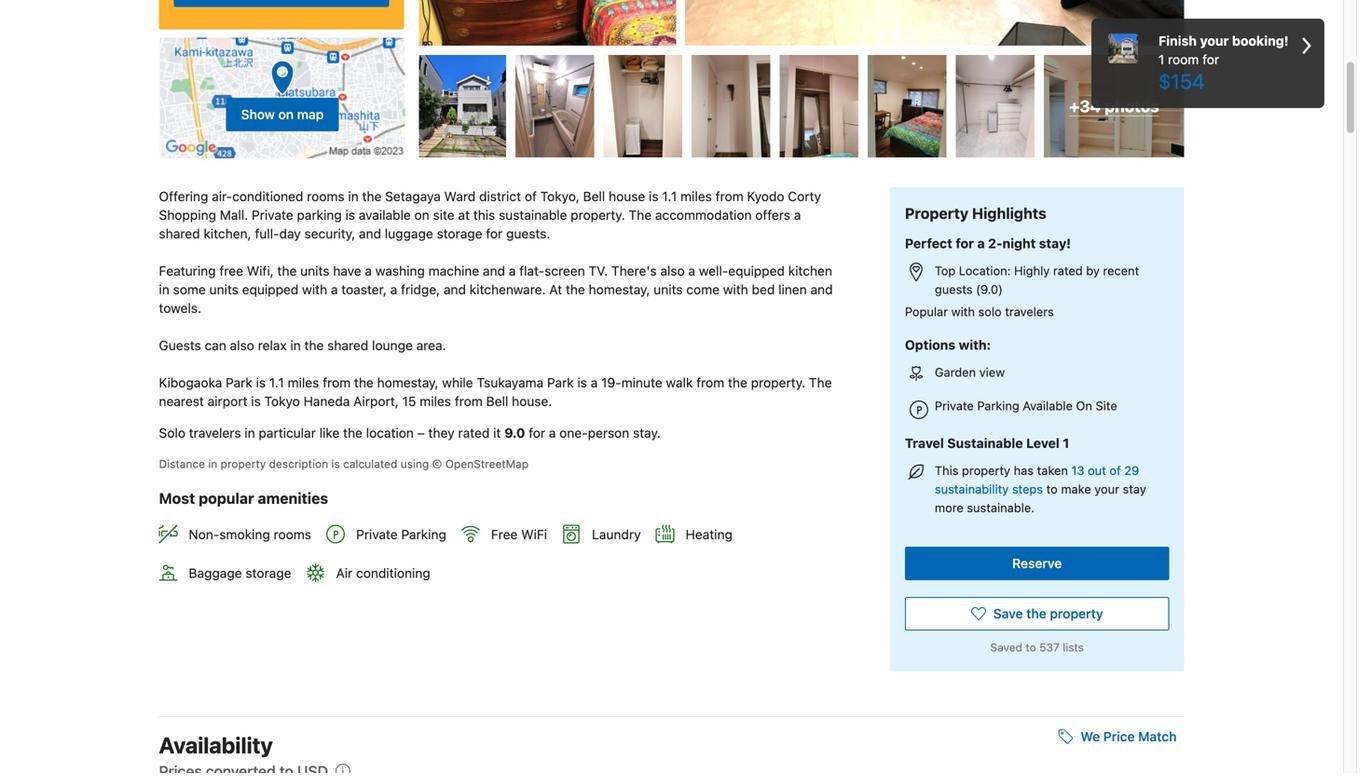 Task type: locate. For each thing, give the bounding box(es) containing it.
airport,
[[354, 394, 399, 409]]

parking
[[978, 399, 1020, 413], [401, 527, 447, 543]]

0 horizontal spatial park
[[226, 375, 253, 391]]

1 vertical spatial of
[[1110, 464, 1121, 478]]

price
[[1104, 730, 1135, 745]]

travelers down top location: highly rated by recent guests (9.0)
[[1005, 305, 1054, 319]]

miles
[[681, 189, 712, 204], [288, 375, 319, 391], [420, 394, 451, 409]]

private up "air conditioning"
[[356, 527, 398, 543]]

1 horizontal spatial the
[[809, 375, 832, 391]]

1 horizontal spatial parking
[[978, 399, 1020, 413]]

rated left it
[[458, 426, 490, 441]]

featuring
[[159, 263, 216, 279]]

parking down 'view'
[[978, 399, 1020, 413]]

miles right 15 in the bottom left of the page
[[420, 394, 451, 409]]

in right relax
[[290, 338, 301, 353]]

we
[[1081, 730, 1100, 745]]

0 horizontal spatial the
[[629, 207, 652, 223]]

0 vertical spatial miles
[[681, 189, 712, 204]]

come
[[687, 282, 720, 297]]

storage down non-smoking rooms
[[246, 566, 291, 581]]

travelers down airport
[[189, 426, 241, 441]]

towels.
[[159, 301, 201, 316]]

1 horizontal spatial your
[[1201, 33, 1230, 48]]

and down machine
[[444, 282, 466, 297]]

property
[[221, 458, 266, 471], [962, 464, 1011, 478], [1050, 607, 1104, 622]]

the up airport,
[[354, 375, 374, 391]]

1 vertical spatial miles
[[288, 375, 319, 391]]

a
[[794, 207, 801, 223], [978, 236, 985, 251], [365, 263, 372, 279], [509, 263, 516, 279], [689, 263, 696, 279], [331, 282, 338, 297], [390, 282, 397, 297], [591, 375, 598, 391], [549, 426, 556, 441]]

1 inside finish your booking! 1 room for $154
[[1159, 52, 1165, 67]]

site
[[1096, 399, 1118, 413]]

1 horizontal spatial shared
[[327, 338, 369, 353]]

0 vertical spatial rated
[[1054, 264, 1083, 278]]

lounge
[[372, 338, 413, 353]]

with down guests
[[952, 305, 975, 319]]

rated left by
[[1054, 264, 1083, 278]]

tsukayama
[[477, 375, 544, 391]]

it
[[493, 426, 501, 441]]

1 vertical spatial 1
[[1063, 436, 1070, 451]]

0 horizontal spatial your
[[1095, 483, 1120, 497]]

solo
[[159, 426, 185, 441]]

0 horizontal spatial rated
[[458, 426, 490, 441]]

0 vertical spatial property.
[[571, 207, 625, 223]]

1 vertical spatial the
[[809, 375, 832, 391]]

1 horizontal spatial also
[[661, 263, 685, 279]]

1 horizontal spatial storage
[[437, 226, 483, 241]]

travelers
[[1005, 305, 1054, 319], [189, 426, 241, 441]]

with left bed
[[723, 282, 749, 297]]

travel
[[905, 436, 944, 451]]

property up most popular amenities
[[221, 458, 266, 471]]

property highlights
[[905, 205, 1047, 222]]

0 vertical spatial private
[[252, 207, 293, 223]]

wifi,
[[247, 263, 274, 279]]

bell down tsukayama
[[486, 394, 508, 409]]

0 vertical spatial your
[[1201, 33, 1230, 48]]

bell left "house"
[[583, 189, 605, 204]]

property up lists
[[1050, 607, 1104, 622]]

your right 'finish'
[[1201, 33, 1230, 48]]

private down garden
[[935, 399, 974, 413]]

0 vertical spatial shared
[[159, 226, 200, 241]]

park up house.
[[547, 375, 574, 391]]

13
[[1072, 464, 1085, 478]]

recent
[[1104, 264, 1140, 278]]

of left the 29
[[1110, 464, 1121, 478]]

0 vertical spatial also
[[661, 263, 685, 279]]

machine
[[429, 263, 479, 279]]

with left toaster,
[[302, 282, 327, 297]]

for right "room"
[[1203, 52, 1220, 67]]

storage
[[437, 226, 483, 241], [246, 566, 291, 581]]

1 vertical spatial parking
[[401, 527, 447, 543]]

storage down at
[[437, 226, 483, 241]]

2 horizontal spatial property
[[1050, 607, 1104, 622]]

show on map
[[241, 107, 324, 122]]

and down kitchen
[[811, 282, 833, 297]]

2 horizontal spatial private
[[935, 399, 974, 413]]

accommodation
[[655, 207, 752, 223]]

1 horizontal spatial equipped
[[729, 263, 785, 279]]

available
[[1023, 399, 1073, 413]]

2 vertical spatial private
[[356, 527, 398, 543]]

the right "wifi,"
[[277, 263, 297, 279]]

1 vertical spatial rooms
[[274, 527, 311, 543]]

1 horizontal spatial property.
[[751, 375, 806, 391]]

0 horizontal spatial bell
[[486, 394, 508, 409]]

0 vertical spatial bell
[[583, 189, 605, 204]]

from
[[716, 189, 744, 204], [323, 375, 351, 391], [697, 375, 725, 391], [455, 394, 483, 409]]

show
[[241, 107, 275, 122]]

0 horizontal spatial with
[[302, 282, 327, 297]]

shared
[[159, 226, 200, 241], [327, 338, 369, 353]]

is down like
[[331, 458, 340, 471]]

air conditioning
[[336, 566, 431, 581]]

shared down shopping
[[159, 226, 200, 241]]

0 vertical spatial to
[[1047, 483, 1058, 497]]

0 horizontal spatial 1
[[1063, 436, 1070, 451]]

free
[[220, 263, 243, 279]]

can
[[205, 338, 226, 353]]

solo
[[979, 305, 1002, 319]]

1 horizontal spatial with
[[723, 282, 749, 297]]

1 horizontal spatial 1.1
[[662, 189, 677, 204]]

1 vertical spatial on
[[415, 207, 430, 223]]

private for private parking
[[356, 527, 398, 543]]

save the property button
[[905, 598, 1170, 631]]

to
[[1047, 483, 1058, 497], [1026, 642, 1037, 655]]

the right save
[[1027, 607, 1047, 622]]

1 right level
[[1063, 436, 1070, 451]]

and down available
[[359, 226, 381, 241]]

0 horizontal spatial property
[[221, 458, 266, 471]]

to left the 537
[[1026, 642, 1037, 655]]

private parking
[[356, 527, 447, 543]]

private down conditioned
[[252, 207, 293, 223]]

the right like
[[343, 426, 363, 441]]

your down out at right
[[1095, 483, 1120, 497]]

rated
[[1054, 264, 1083, 278], [458, 426, 490, 441]]

from up "accommodation"
[[716, 189, 744, 204]]

description
[[269, 458, 328, 471]]

0 vertical spatial on
[[278, 107, 294, 122]]

–
[[417, 426, 425, 441]]

1 horizontal spatial of
[[1110, 464, 1121, 478]]

property for save
[[1050, 607, 1104, 622]]

for down this
[[486, 226, 503, 241]]

on left map
[[278, 107, 294, 122]]

tokyo
[[264, 394, 300, 409]]

while
[[442, 375, 473, 391]]

0 horizontal spatial private
[[252, 207, 293, 223]]

parking for private parking available on site
[[978, 399, 1020, 413]]

a down have
[[331, 282, 338, 297]]

1 horizontal spatial homestay,
[[589, 282, 650, 297]]

0 vertical spatial rooms
[[307, 189, 345, 204]]

make
[[1062, 483, 1092, 497]]

1 vertical spatial also
[[230, 338, 254, 353]]

0 vertical spatial storage
[[437, 226, 483, 241]]

0 horizontal spatial property.
[[571, 207, 625, 223]]

on inside section
[[278, 107, 294, 122]]

rooms
[[307, 189, 345, 204], [274, 527, 311, 543]]

lists
[[1063, 642, 1084, 655]]

smoking
[[219, 527, 270, 543]]

1 for finish your booking! 1 room for $154
[[1159, 52, 1165, 67]]

airport
[[208, 394, 248, 409]]

luggage
[[385, 226, 433, 241]]

and up kitchenware.
[[483, 263, 505, 279]]

1.1 up tokyo
[[269, 375, 284, 391]]

1 horizontal spatial 1
[[1159, 52, 1165, 67]]

location:
[[959, 264, 1011, 278]]

1 horizontal spatial rated
[[1054, 264, 1083, 278]]

shared left 'lounge'
[[327, 338, 369, 353]]

miles up tokyo
[[288, 375, 319, 391]]

also right there's on the top
[[661, 263, 685, 279]]

show on map section
[[152, 0, 412, 159]]

air
[[336, 566, 353, 581]]

29
[[1125, 464, 1140, 478]]

setagaya
[[385, 189, 441, 204]]

parking for private parking
[[401, 527, 447, 543]]

on inside offering air-conditioned rooms in the setagaya ward district of tokyo, bell house is 1.1 miles from kyodo corty shopping mall. private parking is available on site at this sustainable property. the accommodation offers a shared kitchen, full-day security, and luggage storage for guests. featuring free wifi, the units have a washing machine and a flat-screen tv. there's also a well-equipped kitchen in some units equipped with a toaster, a fridge, and kitchenware. at the homestay, units come with bed linen and towels. guests can also relax in the shared lounge area. kibogaoka park is 1.1 miles from the homestay, while tsukayama park is a 19-minute walk from the property. the nearest airport is tokyo haneda airport, 15 miles from bell house.
[[415, 207, 430, 223]]

the right the at
[[566, 282, 585, 297]]

property
[[905, 205, 969, 222]]

units down free
[[209, 282, 239, 297]]

district
[[479, 189, 521, 204]]

1 vertical spatial storage
[[246, 566, 291, 581]]

equipped down "wifi,"
[[242, 282, 299, 297]]

537
[[1040, 642, 1060, 655]]

is
[[649, 189, 659, 204], [346, 207, 355, 223], [256, 375, 266, 391], [578, 375, 587, 391], [251, 394, 261, 409], [331, 458, 340, 471]]

units
[[300, 263, 330, 279], [209, 282, 239, 297], [654, 282, 683, 297]]

offering air-conditioned rooms in the setagaya ward district of tokyo, bell house is 1.1 miles from kyodo corty shopping mall. private parking is available on site at this sustainable property. the accommodation offers a shared kitchen, full-day security, and luggage storage for guests. featuring free wifi, the units have a washing machine and a flat-screen tv. there's also a well-equipped kitchen in some units equipped with a toaster, a fridge, and kitchenware. at the homestay, units come with bed linen and towels. guests can also relax in the shared lounge area. kibogaoka park is 1.1 miles from the homestay, while tsukayama park is a 19-minute walk from the property. the nearest airport is tokyo haneda airport, 15 miles from bell house.
[[159, 189, 837, 409]]

1 horizontal spatial park
[[547, 375, 574, 391]]

units left come
[[654, 282, 683, 297]]

linen
[[779, 282, 807, 297]]

property up 'sustainability'
[[962, 464, 1011, 478]]

1 horizontal spatial to
[[1047, 483, 1058, 497]]

for right 9.0
[[529, 426, 546, 441]]

units left have
[[300, 263, 330, 279]]

19-
[[602, 375, 622, 391]]

also
[[661, 263, 685, 279], [230, 338, 254, 353]]

homestay, down there's on the top
[[589, 282, 650, 297]]

toaster,
[[342, 282, 387, 297]]

non-
[[189, 527, 219, 543]]

most popular amenities
[[159, 490, 328, 508]]

rooms down amenities
[[274, 527, 311, 543]]

0 horizontal spatial equipped
[[242, 282, 299, 297]]

+34 photos link
[[1045, 55, 1185, 157]]

is left tokyo
[[251, 394, 261, 409]]

equipped up bed
[[729, 263, 785, 279]]

1 left "room"
[[1159, 52, 1165, 67]]

0 horizontal spatial travelers
[[189, 426, 241, 441]]

for inside offering air-conditioned rooms in the setagaya ward district of tokyo, bell house is 1.1 miles from kyodo corty shopping mall. private parking is available on site at this sustainable property. the accommodation offers a shared kitchen, full-day security, and luggage storage for guests. featuring free wifi, the units have a washing machine and a flat-screen tv. there's also a well-equipped kitchen in some units equipped with a toaster, a fridge, and kitchenware. at the homestay, units come with bed linen and towels. guests can also relax in the shared lounge area. kibogaoka park is 1.1 miles from the homestay, while tsukayama park is a 19-minute walk from the property. the nearest airport is tokyo haneda airport, 15 miles from bell house.
[[486, 226, 503, 241]]

homestay, up 15 in the bottom left of the page
[[377, 375, 439, 391]]

0 horizontal spatial of
[[525, 189, 537, 204]]

0 horizontal spatial shared
[[159, 226, 200, 241]]

miles up "accommodation"
[[681, 189, 712, 204]]

1 vertical spatial to
[[1026, 642, 1037, 655]]

highly
[[1015, 264, 1050, 278]]

1 vertical spatial homestay,
[[377, 375, 439, 391]]

1 vertical spatial equipped
[[242, 282, 299, 297]]

park up airport
[[226, 375, 253, 391]]

on down setagaya at the top left
[[415, 207, 430, 223]]

full-
[[255, 226, 279, 241]]

the
[[362, 189, 382, 204], [277, 263, 297, 279], [566, 282, 585, 297], [304, 338, 324, 353], [354, 375, 374, 391], [728, 375, 748, 391], [343, 426, 363, 441], [1027, 607, 1047, 622]]

kitchenware.
[[470, 282, 546, 297]]

1 vertical spatial 1.1
[[269, 375, 284, 391]]

of up sustainable
[[525, 189, 537, 204]]

also right can
[[230, 338, 254, 353]]

0 horizontal spatial parking
[[401, 527, 447, 543]]

2 horizontal spatial miles
[[681, 189, 712, 204]]

1 horizontal spatial on
[[415, 207, 430, 223]]

free
[[491, 527, 518, 543]]

0 vertical spatial 1
[[1159, 52, 1165, 67]]

1 vertical spatial your
[[1095, 483, 1120, 497]]

0 vertical spatial of
[[525, 189, 537, 204]]

1 vertical spatial bell
[[486, 394, 508, 409]]

0 vertical spatial parking
[[978, 399, 1020, 413]]

parking up conditioning at the bottom left
[[401, 527, 447, 543]]

1.1 up "accommodation"
[[662, 189, 677, 204]]

2-
[[989, 236, 1003, 251]]

property.
[[571, 207, 625, 223], [751, 375, 806, 391]]

0 horizontal spatial to
[[1026, 642, 1037, 655]]

for
[[1203, 52, 1220, 67], [486, 226, 503, 241], [956, 236, 975, 251], [529, 426, 546, 441]]

bed
[[752, 282, 775, 297]]

kitchen,
[[204, 226, 251, 241]]

distance in property description is calculated using © openstreetmap
[[159, 458, 529, 471]]

0 horizontal spatial on
[[278, 107, 294, 122]]

your
[[1201, 33, 1230, 48], [1095, 483, 1120, 497]]

to down taken
[[1047, 483, 1058, 497]]

for inside finish your booking! 1 room for $154
[[1203, 52, 1220, 67]]

2 vertical spatial miles
[[420, 394, 451, 409]]

0 horizontal spatial 1.1
[[269, 375, 284, 391]]

1 horizontal spatial private
[[356, 527, 398, 543]]

0 vertical spatial the
[[629, 207, 652, 223]]

1 vertical spatial rated
[[458, 426, 490, 441]]

1 vertical spatial private
[[935, 399, 974, 413]]

rooms up 'parking'
[[307, 189, 345, 204]]

1 horizontal spatial units
[[300, 263, 330, 279]]

property inside dropdown button
[[1050, 607, 1104, 622]]

0 vertical spatial travelers
[[1005, 305, 1054, 319]]



Task type: vqa. For each thing, say whether or not it's contained in the screenshot.
places's trips
no



Task type: describe. For each thing, give the bounding box(es) containing it.
+34
[[1070, 96, 1101, 115]]

$154
[[1159, 69, 1205, 93]]

like
[[320, 426, 340, 441]]

of inside 13 out of 29 sustainability steps
[[1110, 464, 1121, 478]]

fridge,
[[401, 282, 440, 297]]

stay!
[[1039, 236, 1071, 251]]

private parking available on site
[[935, 399, 1118, 413]]

from right 'walk'
[[697, 375, 725, 391]]

they
[[428, 426, 455, 441]]

the up available
[[362, 189, 382, 204]]

laundry
[[592, 527, 641, 543]]

washing
[[376, 263, 425, 279]]

some
[[173, 282, 206, 297]]

openstreetmap
[[445, 458, 529, 471]]

popular with solo travelers
[[905, 305, 1054, 319]]

stay.
[[633, 426, 661, 441]]

baggage storage
[[189, 566, 291, 581]]

in up the security,
[[348, 189, 359, 204]]

0 vertical spatial homestay,
[[589, 282, 650, 297]]

mall.
[[220, 207, 248, 223]]

corty
[[788, 189, 822, 204]]

map
[[297, 107, 324, 122]]

from up haneda at the bottom left of the page
[[323, 375, 351, 391]]

save
[[994, 607, 1023, 622]]

travel sustainable level  1
[[905, 436, 1070, 451]]

+34 photos
[[1070, 96, 1160, 115]]

0 horizontal spatial miles
[[288, 375, 319, 391]]

baggage
[[189, 566, 242, 581]]

a up come
[[689, 263, 696, 279]]

has
[[1014, 464, 1034, 478]]

solo travelers in particular like the location – they rated it 9.0 for a one-person stay.
[[159, 426, 661, 441]]

this
[[473, 207, 495, 223]]

0 horizontal spatial also
[[230, 338, 254, 353]]

this
[[935, 464, 959, 478]]

private inside offering air-conditioned rooms in the setagaya ward district of tokyo, bell house is 1.1 miles from kyodo corty shopping mall. private parking is available on site at this sustainable property. the accommodation offers a shared kitchen, full-day security, and luggage storage for guests. featuring free wifi, the units have a washing machine and a flat-screen tv. there's also a well-equipped kitchen in some units equipped with a toaster, a fridge, and kitchenware. at the homestay, units come with bed linen and towels. guests can also relax in the shared lounge area. kibogaoka park is 1.1 miles from the homestay, while tsukayama park is a 19-minute walk from the property. the nearest airport is tokyo haneda airport, 15 miles from bell house.
[[252, 207, 293, 223]]

a up kitchenware.
[[509, 263, 516, 279]]

match
[[1139, 730, 1177, 745]]

using
[[401, 458, 429, 471]]

storage inside offering air-conditioned rooms in the setagaya ward district of tokyo, bell house is 1.1 miles from kyodo corty shopping mall. private parking is available on site at this sustainable property. the accommodation offers a shared kitchen, full-day security, and luggage storage for guests. featuring free wifi, the units have a washing machine and a flat-screen tv. there's also a well-equipped kitchen in some units equipped with a toaster, a fridge, and kitchenware. at the homestay, units come with bed linen and towels. guests can also relax in the shared lounge area. kibogaoka park is 1.1 miles from the homestay, while tsukayama park is a 19-minute walk from the property. the nearest airport is tokyo haneda airport, 15 miles from bell house.
[[437, 226, 483, 241]]

conditioned
[[232, 189, 303, 204]]

of inside offering air-conditioned rooms in the setagaya ward district of tokyo, bell house is 1.1 miles from kyodo corty shopping mall. private parking is available on site at this sustainable property. the accommodation offers a shared kitchen, full-day security, and luggage storage for guests. featuring free wifi, the units have a washing machine and a flat-screen tv. there's also a well-equipped kitchen in some units equipped with a toaster, a fridge, and kitchenware. at the homestay, units come with bed linen and towels. guests can also relax in the shared lounge area. kibogaoka park is 1.1 miles from the homestay, while tsukayama park is a 19-minute walk from the property. the nearest airport is tokyo haneda airport, 15 miles from bell house.
[[525, 189, 537, 204]]

0 horizontal spatial storage
[[246, 566, 291, 581]]

availability
[[159, 733, 273, 759]]

rated inside top location: highly rated by recent guests (9.0)
[[1054, 264, 1083, 278]]

room
[[1169, 52, 1200, 67]]

0 horizontal spatial homestay,
[[377, 375, 439, 391]]

2 park from the left
[[547, 375, 574, 391]]

popular
[[905, 305, 948, 319]]

we price match button
[[1051, 721, 1185, 754]]

most
[[159, 490, 195, 508]]

is up the security,
[[346, 207, 355, 223]]

tv.
[[589, 263, 608, 279]]

13 out of 29 sustainability steps link
[[935, 464, 1140, 497]]

highlights
[[973, 205, 1047, 222]]

well-
[[699, 263, 729, 279]]

in up "towels."
[[159, 282, 170, 297]]

a down washing
[[390, 282, 397, 297]]

one-
[[560, 426, 588, 441]]

2 horizontal spatial units
[[654, 282, 683, 297]]

is left 19-
[[578, 375, 587, 391]]

available
[[359, 207, 411, 223]]

in left particular
[[245, 426, 255, 441]]

conditioning
[[356, 566, 431, 581]]

a left one-
[[549, 426, 556, 441]]

day
[[279, 226, 301, 241]]

1 vertical spatial shared
[[327, 338, 369, 353]]

private for private parking available on site
[[935, 399, 974, 413]]

steps
[[1013, 483, 1043, 497]]

security,
[[305, 226, 355, 241]]

offering
[[159, 189, 208, 204]]

there's
[[612, 263, 657, 279]]

1 horizontal spatial travelers
[[1005, 305, 1054, 319]]

saved to 537 lists
[[991, 642, 1084, 655]]

more
[[935, 501, 964, 515]]

kyodo
[[747, 189, 785, 204]]

the right relax
[[304, 338, 324, 353]]

person
[[588, 426, 630, 441]]

save the property
[[994, 607, 1104, 622]]

0 vertical spatial 1.1
[[662, 189, 677, 204]]

sustainable
[[499, 207, 567, 223]]

to inside to make your stay more sustainable.
[[1047, 483, 1058, 497]]

a left 2-
[[978, 236, 985, 251]]

rooms inside offering air-conditioned rooms in the setagaya ward district of tokyo, bell house is 1.1 miles from kyodo corty shopping mall. private parking is available on site at this sustainable property. the accommodation offers a shared kitchen, full-day security, and luggage storage for guests. featuring free wifi, the units have a washing machine and a flat-screen tv. there's also a well-equipped kitchen in some units equipped with a toaster, a fridge, and kitchenware. at the homestay, units come with bed linen and towels. guests can also relax in the shared lounge area. kibogaoka park is 1.1 miles from the homestay, while tsukayama park is a 19-minute walk from the property. the nearest airport is tokyo haneda airport, 15 miles from bell house.
[[307, 189, 345, 204]]

0 horizontal spatial units
[[209, 282, 239, 297]]

1 for travel sustainable level  1
[[1063, 436, 1070, 451]]

1 horizontal spatial property
[[962, 464, 1011, 478]]

property for distance
[[221, 458, 266, 471]]

a left 19-
[[591, 375, 598, 391]]

house
[[609, 189, 646, 204]]

1 vertical spatial property.
[[751, 375, 806, 391]]

flat-
[[520, 263, 545, 279]]

reserve button
[[905, 547, 1170, 581]]

1 park from the left
[[226, 375, 253, 391]]

distance
[[159, 458, 205, 471]]

from down the "while"
[[455, 394, 483, 409]]

heating
[[686, 527, 733, 543]]

finish
[[1159, 33, 1197, 48]]

is right "house"
[[649, 189, 659, 204]]

top
[[935, 264, 956, 278]]

view
[[980, 366, 1005, 380]]

sustainable
[[948, 436, 1023, 451]]

15
[[402, 394, 416, 409]]

your inside to make your stay more sustainable.
[[1095, 483, 1120, 497]]

13 out of 29 sustainability steps
[[935, 464, 1140, 497]]

particular
[[259, 426, 316, 441]]

tokyo,
[[541, 189, 580, 204]]

free wifi
[[491, 527, 547, 543]]

out
[[1088, 464, 1107, 478]]

your inside finish your booking! 1 room for $154
[[1201, 33, 1230, 48]]

we price match
[[1081, 730, 1177, 745]]

the right 'walk'
[[728, 375, 748, 391]]

area.
[[417, 338, 446, 353]]

guests.
[[506, 226, 551, 241]]

1 horizontal spatial bell
[[583, 189, 605, 204]]

1 vertical spatial travelers
[[189, 426, 241, 441]]

is up tokyo
[[256, 375, 266, 391]]

a down 'corty'
[[794, 207, 801, 223]]

2 horizontal spatial with
[[952, 305, 975, 319]]

wifi
[[521, 527, 547, 543]]

booking!
[[1233, 33, 1289, 48]]

perfect for a 2-night stay!
[[905, 236, 1071, 251]]

nearest
[[159, 394, 204, 409]]

popular
[[199, 490, 254, 508]]

level
[[1027, 436, 1060, 451]]

kibogaoka
[[159, 375, 222, 391]]

rightchevron image
[[1303, 32, 1312, 60]]

garden view
[[935, 366, 1005, 380]]

0 vertical spatial equipped
[[729, 263, 785, 279]]

the inside save the property dropdown button
[[1027, 607, 1047, 622]]

1 horizontal spatial miles
[[420, 394, 451, 409]]

a up toaster,
[[365, 263, 372, 279]]

in right distance
[[208, 458, 218, 471]]

for left 2-
[[956, 236, 975, 251]]



